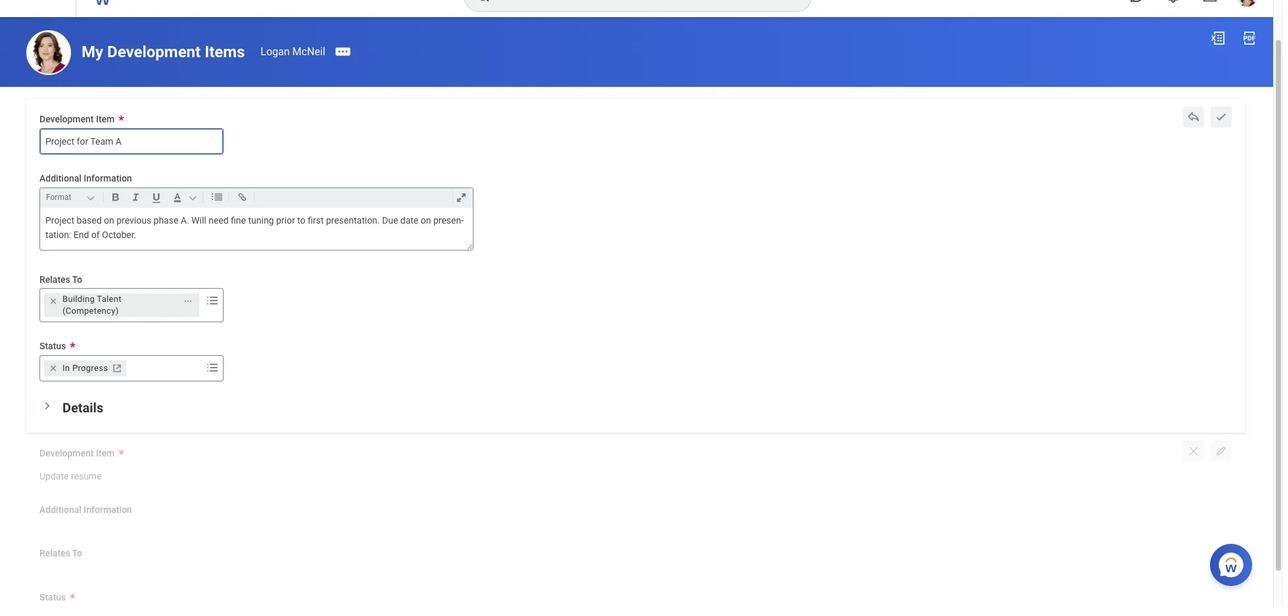 Task type: vqa. For each thing, say whether or not it's contained in the screenshot.
the bottommost 415-
no



Task type: locate. For each thing, give the bounding box(es) containing it.
update
[[39, 471, 69, 481]]

x small image for relates to
[[47, 295, 60, 308]]

presentation.
[[326, 215, 380, 225]]

1 horizontal spatial on
[[421, 215, 431, 225]]

prompts image for status
[[205, 360, 220, 376]]

2 vertical spatial development
[[39, 448, 94, 459]]

development item up development item text field
[[39, 114, 115, 124]]

x small image left building
[[47, 295, 60, 308]]

information up bold image
[[84, 173, 132, 183]]

in progress, press delete to clear value, ctrl + enter opens in new window. option
[[44, 360, 126, 376]]

1 additional information from the top
[[39, 173, 132, 183]]

item
[[96, 114, 115, 124], [96, 448, 115, 459]]

1 vertical spatial x small image
[[47, 362, 60, 375]]

additional information up format popup button
[[39, 173, 132, 183]]

0 vertical spatial development
[[107, 42, 201, 61]]

2 relates to from the top
[[39, 548, 82, 559]]

on right date
[[421, 215, 431, 225]]

date
[[400, 215, 419, 225]]

development item up development item 'element'
[[39, 448, 115, 459]]

additional information down resume on the left of page
[[39, 505, 132, 515]]

information down resume on the left of page
[[84, 505, 132, 515]]

project
[[45, 215, 74, 225]]

additional information
[[39, 173, 132, 183], [39, 505, 132, 515]]

0 vertical spatial to
[[72, 274, 82, 285]]

chevron down image
[[43, 398, 52, 414]]

development
[[107, 42, 201, 61], [39, 114, 94, 124], [39, 448, 94, 459]]

1 vertical spatial prompts image
[[205, 360, 220, 376]]

building talent (competency), press delete to clear value. option
[[44, 294, 199, 317]]

1 prompts image from the top
[[205, 293, 220, 309]]

1 vertical spatial status
[[39, 592, 66, 603]]

status
[[39, 341, 66, 351], [39, 592, 66, 603]]

1 relates from the top
[[39, 274, 70, 285]]

x small image inside building talent (competency), press delete to clear value. option
[[47, 295, 60, 308]]

1 vertical spatial additional
[[39, 505, 81, 515]]

project based on previous phase a. will need fine tuning prior to first presentation. due date on presen tation: end of october.
[[45, 215, 464, 240]]

additional up format
[[39, 173, 81, 183]]

1 vertical spatial development item
[[39, 448, 115, 459]]

on
[[104, 215, 114, 225], [421, 215, 431, 225]]

progress
[[72, 363, 108, 373]]

building talent (competency)
[[62, 294, 122, 316]]

0 vertical spatial additional
[[39, 173, 81, 183]]

underline image
[[147, 189, 166, 205]]

1 development item from the top
[[39, 114, 115, 124]]

maximize image
[[453, 189, 470, 205]]

ext link image
[[111, 362, 124, 375]]

1 vertical spatial information
[[84, 505, 132, 515]]

inbox large image
[[1204, 0, 1217, 3]]

item up development item text field
[[96, 114, 115, 124]]

relates
[[39, 274, 70, 285], [39, 548, 70, 559]]

prompts image
[[205, 293, 220, 309], [205, 360, 220, 376]]

on up the 'october.'
[[104, 215, 114, 225]]

previous
[[117, 215, 151, 225]]

2 development item from the top
[[39, 448, 115, 459]]

prompts image for relates to
[[205, 293, 220, 309]]

details button
[[62, 400, 103, 416]]

1 vertical spatial additional information
[[39, 505, 132, 515]]

0 vertical spatial information
[[84, 173, 132, 183]]

item up resume on the left of page
[[96, 448, 115, 459]]

x small image
[[47, 295, 60, 308], [47, 362, 60, 375]]

presen
[[433, 215, 464, 225]]

1 vertical spatial relates to
[[39, 548, 82, 559]]

search image
[[475, 0, 491, 4]]

0 vertical spatial relates to
[[39, 274, 82, 285]]

edit image
[[1215, 445, 1228, 458]]

1 relates to from the top
[[39, 274, 82, 285]]

1 x small image from the top
[[47, 295, 60, 308]]

0 vertical spatial development item
[[39, 114, 115, 124]]

2 x small image from the top
[[47, 362, 60, 375]]

x small image inside the in progress, press delete to clear value, ctrl + enter opens in new window. 'option'
[[47, 362, 60, 375]]

1 vertical spatial to
[[72, 548, 82, 559]]

end
[[73, 230, 89, 240]]

building talent (competency) element
[[62, 294, 176, 317]]

0 vertical spatial status
[[39, 341, 66, 351]]

1 vertical spatial item
[[96, 448, 115, 459]]

tuning
[[248, 215, 274, 225]]

format button
[[43, 190, 101, 204]]

due
[[382, 215, 398, 225]]

bold image
[[107, 189, 124, 205]]

will
[[191, 215, 206, 225]]

resume
[[71, 471, 102, 481]]

additional
[[39, 173, 81, 183], [39, 505, 81, 515]]

logan
[[261, 45, 290, 58]]

0 horizontal spatial on
[[104, 215, 114, 225]]

relates to
[[39, 274, 82, 285], [39, 548, 82, 559]]

1 information from the top
[[84, 173, 132, 183]]

0 vertical spatial item
[[96, 114, 115, 124]]

italic image
[[127, 189, 145, 205]]

1 vertical spatial relates
[[39, 548, 70, 559]]

x small image left "in"
[[47, 362, 60, 375]]

1 status from the top
[[39, 341, 66, 351]]

bulleted list image
[[208, 189, 226, 205]]

to
[[72, 274, 82, 285], [72, 548, 82, 559]]

0 vertical spatial x small image
[[47, 295, 60, 308]]

format
[[46, 192, 71, 202]]

2 status from the top
[[39, 592, 66, 603]]

information
[[84, 173, 132, 183], [84, 505, 132, 515]]

1 item from the top
[[96, 114, 115, 124]]

1 to from the top
[[72, 274, 82, 285]]

phase
[[154, 215, 179, 225]]

0 vertical spatial relates
[[39, 274, 70, 285]]

2 on from the left
[[421, 215, 431, 225]]

0 vertical spatial additional information
[[39, 173, 132, 183]]

0 vertical spatial prompts image
[[205, 293, 220, 309]]

Update resume text field
[[39, 463, 102, 486]]

2 prompts image from the top
[[205, 360, 220, 376]]

additional down update
[[39, 505, 81, 515]]

development item
[[39, 114, 115, 124], [39, 448, 115, 459]]

Search Workday  search field
[[499, 0, 784, 11]]

my development items
[[82, 42, 245, 61]]



Task type: describe. For each thing, give the bounding box(es) containing it.
x small image for status
[[47, 362, 60, 375]]

in progress element
[[62, 362, 108, 374]]

building
[[62, 294, 95, 304]]

based
[[77, 215, 102, 225]]

1 additional from the top
[[39, 173, 81, 183]]

development item element
[[39, 462, 102, 486]]

x image
[[1187, 445, 1201, 458]]

1 on from the left
[[104, 215, 114, 225]]

prior
[[276, 215, 295, 225]]

of
[[91, 230, 100, 240]]

logan mcneil
[[261, 45, 325, 58]]

2 information from the top
[[84, 505, 132, 515]]

view printable version (pdf) image
[[1242, 30, 1258, 46]]

profile logan mcneil image
[[1237, 0, 1258, 9]]

link image
[[234, 189, 251, 205]]

(competency)
[[62, 306, 119, 316]]

in
[[62, 363, 70, 373]]

logan mcneil link
[[261, 45, 325, 58]]

export to excel image
[[1210, 30, 1226, 46]]

undo l image
[[1187, 111, 1201, 124]]

update resume
[[39, 471, 102, 481]]

2 relates from the top
[[39, 548, 70, 559]]

notifications large image
[[1167, 0, 1180, 3]]

in progress
[[62, 363, 108, 373]]

format group
[[43, 188, 476, 208]]

employee's photo (logan mcneil) image
[[26, 30, 71, 75]]

october.
[[102, 230, 136, 240]]

2 to from the top
[[72, 548, 82, 559]]

items
[[205, 42, 245, 61]]

Development Item text field
[[39, 128, 224, 154]]

first
[[308, 215, 324, 225]]

a.
[[181, 215, 189, 225]]

1 vertical spatial development
[[39, 114, 94, 124]]

talent
[[97, 294, 122, 304]]

my development items main content
[[0, 17, 1274, 607]]

need
[[209, 215, 229, 225]]

details
[[62, 400, 103, 416]]

mcneil
[[292, 45, 325, 58]]

related actions image
[[184, 297, 193, 306]]

my
[[82, 42, 103, 61]]

2 additional from the top
[[39, 505, 81, 515]]

to
[[297, 215, 306, 225]]

check image
[[1215, 111, 1228, 124]]

2 additional information from the top
[[39, 505, 132, 515]]

tation:
[[45, 215, 464, 240]]

2 item from the top
[[96, 448, 115, 459]]

fine
[[231, 215, 246, 225]]

Additional Information text field
[[40, 208, 473, 250]]



